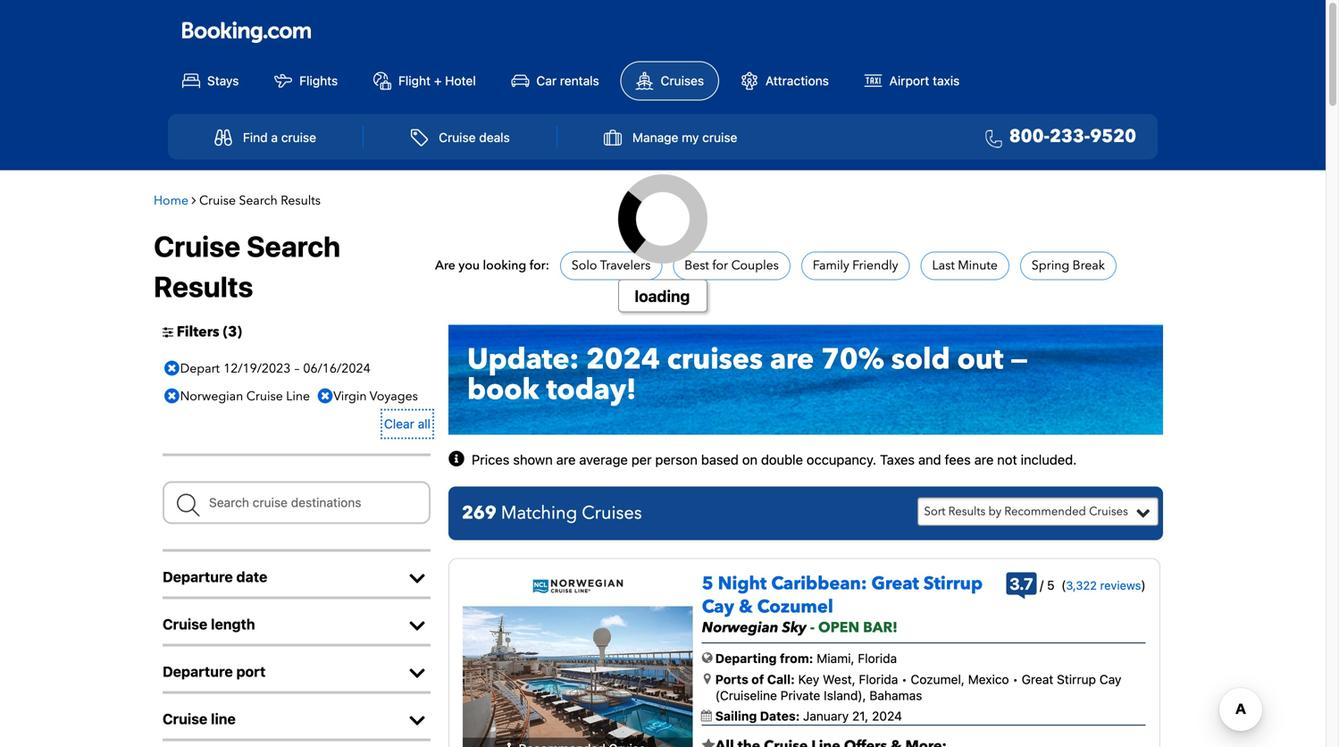 Task type: vqa. For each thing, say whether or not it's contained in the screenshot.
Recommended
yes



Task type: locate. For each thing, give the bounding box(es) containing it.
stirrup right mexico
[[1057, 672, 1097, 687]]

great right mexico
[[1022, 672, 1054, 687]]

1 vertical spatial norwegian
[[702, 618, 779, 638]]

departure for departure date
[[163, 568, 233, 585]]

departure up cruise length
[[163, 568, 233, 585]]

1 horizontal spatial )
[[1142, 578, 1146, 592]]

attractions
[[766, 73, 829, 88]]

spring break link
[[1032, 257, 1106, 274]]

norwegian up departing
[[702, 618, 779, 638]]

0 vertical spatial chevron down image
[[404, 617, 431, 635]]

cruises right recommended in the right of the page
[[1090, 504, 1129, 520]]

3,322 reviews link
[[1067, 579, 1142, 592]]

1 vertical spatial search
[[247, 229, 341, 263]]

2024 down loading
[[586, 340, 660, 379]]

800-233-9520 link
[[979, 124, 1137, 150]]

0 horizontal spatial )
[[237, 322, 242, 342]]

0 horizontal spatial 2024
[[586, 340, 660, 379]]

norwegian
[[180, 388, 243, 405], [702, 618, 779, 638]]

florida down bar!
[[858, 651, 898, 666]]

depart
[[180, 360, 220, 377]]

•
[[902, 672, 908, 687], [1013, 672, 1019, 687]]

family friendly
[[813, 257, 899, 274]]

chevron down image
[[404, 570, 431, 588], [404, 664, 431, 682]]

stirrup inside 5 night caribbean: great stirrup cay & cozumel norwegian sky - open bar!
[[924, 571, 983, 596]]

0 horizontal spatial cruises
[[582, 501, 642, 525]]

1 horizontal spatial norwegian
[[702, 618, 779, 638]]

5 night caribbean: great stirrup cay & cozumel norwegian sky - open bar!
[[702, 571, 983, 638]]

1 vertical spatial departure
[[163, 663, 233, 680]]

0 vertical spatial results
[[281, 192, 321, 209]]

are left not
[[975, 452, 994, 467]]

times circle image down depart
[[160, 383, 184, 410]]

Search cruise destinations text field
[[163, 481, 431, 524]]

269
[[462, 501, 497, 525]]

)
[[237, 322, 242, 342], [1142, 578, 1146, 592]]

departure port
[[163, 663, 266, 680]]

0 vertical spatial stirrup
[[924, 571, 983, 596]]

1 departure from the top
[[163, 568, 233, 585]]

1 vertical spatial 2024
[[872, 709, 903, 724]]

None field
[[163, 481, 431, 524]]

globe image
[[702, 652, 713, 664]]

cruise search results down find
[[199, 192, 321, 209]]

results left by
[[949, 504, 986, 520]]

night
[[718, 571, 767, 596]]

cruises up travel menu navigation at the top of the page
[[661, 73, 705, 88]]

0 horizontal spatial (
[[223, 322, 228, 342]]

5 inside 5 night caribbean: great stirrup cay & cozumel norwegian sky - open bar!
[[702, 571, 714, 596]]

cay inside great stirrup cay (cruiseline private island), bahamas
[[1100, 672, 1122, 687]]

length
[[211, 616, 255, 633]]

reviews
[[1101, 579, 1142, 592]]

1 horizontal spatial cruises
[[661, 73, 705, 88]]

port
[[236, 663, 266, 680]]

1 chevron down image from the top
[[404, 570, 431, 588]]

0 vertical spatial chevron down image
[[404, 570, 431, 588]]

norwegian down depart
[[180, 388, 243, 405]]

) right 3,322
[[1142, 578, 1146, 592]]

2 chevron down image from the top
[[404, 712, 431, 730]]

cruise left line
[[163, 710, 208, 727]]

departure date
[[163, 568, 268, 585]]

are you looking for:
[[435, 257, 550, 274]]

1 horizontal spatial 5
[[1048, 578, 1055, 592]]

caribbean:
[[772, 571, 867, 596]]

1 horizontal spatial stirrup
[[1057, 672, 1097, 687]]

1 horizontal spatial •
[[1013, 672, 1019, 687]]

stirrup left 3.7
[[924, 571, 983, 596]]

results up filters
[[154, 270, 253, 303]]

1 vertical spatial cay
[[1100, 672, 1122, 687]]

0 horizontal spatial great
[[872, 571, 920, 596]]

2024 down 'bahamas'
[[872, 709, 903, 724]]

prices
[[472, 452, 510, 467]]

search
[[239, 192, 278, 209], [247, 229, 341, 263]]

cruise down angle right icon
[[154, 229, 241, 263]]

find
[[243, 130, 268, 145]]

1 vertical spatial )
[[1142, 578, 1146, 592]]

2 chevron down image from the top
[[404, 664, 431, 682]]

0 vertical spatial )
[[237, 322, 242, 342]]

calendar image
[[701, 710, 712, 722]]

70%
[[822, 340, 885, 379]]

1 vertical spatial chevron down image
[[404, 664, 431, 682]]

0 vertical spatial departure
[[163, 568, 233, 585]]

are right shown
[[557, 452, 576, 467]]

0 horizontal spatial are
[[557, 452, 576, 467]]

cruise
[[281, 130, 316, 145]]

5 right /
[[1048, 578, 1055, 592]]

0 vertical spatial great
[[872, 571, 920, 596]]

cruise
[[439, 130, 476, 145], [199, 192, 236, 209], [154, 229, 241, 263], [247, 388, 283, 405], [163, 616, 208, 633], [163, 710, 208, 727]]

-
[[810, 618, 815, 638]]

looking
[[483, 257, 527, 274]]

chevron down image
[[404, 617, 431, 635], [404, 712, 431, 730]]

) up 12/19/2023
[[237, 322, 242, 342]]

based
[[702, 452, 739, 467]]

800-
[[1010, 124, 1050, 149]]

2 vertical spatial results
[[949, 504, 986, 520]]

airport taxis
[[890, 73, 960, 88]]

depart 12/19/2023 – 06/16/2024
[[180, 360, 371, 377]]

0 vertical spatial florida
[[858, 651, 898, 666]]

cozumel
[[758, 595, 834, 619]]

break
[[1073, 257, 1106, 274]]

car
[[537, 73, 557, 88]]

great
[[872, 571, 920, 596], [1022, 672, 1054, 687]]

solo travelers link
[[572, 257, 651, 274]]

not
[[998, 452, 1018, 467]]

0 horizontal spatial •
[[902, 672, 908, 687]]

florida up 'bahamas'
[[859, 672, 899, 687]]

1 horizontal spatial cay
[[1100, 672, 1122, 687]]

norwegian cruise line
[[180, 388, 310, 405]]

rentals
[[560, 73, 600, 88]]

results inside the cruise search results
[[154, 270, 253, 303]]

times circle image
[[160, 355, 184, 382], [160, 383, 184, 410], [313, 383, 337, 410]]

departure up cruise line
[[163, 663, 233, 680]]

january 21, 2024
[[803, 709, 903, 724]]

filters ( 3 )
[[177, 322, 242, 342]]

cruises down average
[[582, 501, 642, 525]]

1 vertical spatial chevron down image
[[404, 712, 431, 730]]

1 horizontal spatial 2024
[[872, 709, 903, 724]]

1 vertical spatial great
[[1022, 672, 1054, 687]]

5 left night
[[702, 571, 714, 596]]

map marker image
[[704, 672, 711, 685]]

1 vertical spatial results
[[154, 270, 253, 303]]

for
[[713, 257, 729, 274]]

home
[[154, 192, 189, 209]]

times circle image for norwegian
[[160, 383, 184, 410]]

1 vertical spatial stirrup
[[1057, 672, 1097, 687]]

0 horizontal spatial results
[[154, 270, 253, 303]]

chevron down image for cruise length
[[404, 617, 431, 635]]

2 horizontal spatial results
[[949, 504, 986, 520]]

0 horizontal spatial norwegian
[[180, 388, 243, 405]]

1 vertical spatial (
[[1062, 578, 1067, 592]]

minute
[[958, 257, 998, 274]]

2 departure from the top
[[163, 663, 233, 680]]

results down 'cruise'
[[281, 192, 321, 209]]

spring break
[[1032, 257, 1106, 274]]

norwegian sky image
[[463, 606, 693, 747]]

0 horizontal spatial 5
[[702, 571, 714, 596]]

clear
[[384, 416, 415, 431]]

chevron down image for departure date
[[404, 570, 431, 588]]

3.7 / 5 ( 3,322 reviews )
[[1010, 574, 1146, 593]]

best for couples link
[[685, 257, 779, 274]]

5 inside '3.7 / 5 ( 3,322 reviews )'
[[1048, 578, 1055, 592]]

cruise left the deals
[[439, 130, 476, 145]]

times circle image right line
[[313, 383, 337, 410]]

1 horizontal spatial great
[[1022, 672, 1054, 687]]

average
[[580, 452, 628, 467]]

–
[[295, 360, 300, 377]]

233-
[[1050, 124, 1091, 149]]

norwegian inside 5 night caribbean: great stirrup cay & cozumel norwegian sky - open bar!
[[702, 618, 779, 638]]

( right /
[[1062, 578, 1067, 592]]

• right mexico
[[1013, 672, 1019, 687]]

sailing dates:
[[716, 709, 803, 724]]

for:
[[530, 257, 550, 274]]

open
[[819, 618, 860, 638]]

included.
[[1021, 452, 1077, 467]]

0 horizontal spatial cay
[[702, 595, 735, 619]]

&
[[739, 595, 753, 619]]

out
[[958, 340, 1004, 379]]

private
[[781, 688, 821, 703]]

cruises
[[661, 73, 705, 88], [582, 501, 642, 525], [1090, 504, 1129, 520]]

cruise search results up 3
[[154, 229, 341, 303]]

1 horizontal spatial are
[[770, 340, 815, 379]]

0 vertical spatial 2024
[[586, 340, 660, 379]]

you
[[459, 257, 480, 274]]

sort
[[925, 504, 946, 520]]

• up 'bahamas'
[[902, 672, 908, 687]]

a
[[271, 130, 278, 145]]

0 vertical spatial cay
[[702, 595, 735, 619]]

cruise inside the cruise search results
[[154, 229, 241, 263]]

great inside 5 night caribbean: great stirrup cay & cozumel norwegian sky - open bar!
[[872, 571, 920, 596]]

cruises link
[[621, 61, 720, 101]]

0 horizontal spatial stirrup
[[924, 571, 983, 596]]

0 vertical spatial cruise search results
[[199, 192, 321, 209]]

january
[[803, 709, 849, 724]]

person
[[656, 452, 698, 467]]

1 chevron down image from the top
[[404, 617, 431, 635]]

0 vertical spatial norwegian
[[180, 388, 243, 405]]

great up bar!
[[872, 571, 920, 596]]

loading
[[635, 287, 690, 305]]

( right filters
[[223, 322, 228, 342]]

1 horizontal spatial (
[[1062, 578, 1067, 592]]

are left "70%"
[[770, 340, 815, 379]]

cruise length
[[163, 616, 255, 633]]

florida
[[858, 651, 898, 666], [859, 672, 899, 687]]

sky
[[783, 618, 807, 638]]

cruise deals link
[[391, 120, 530, 155]]

times circle image down sliders image
[[160, 355, 184, 382]]

departure for departure port
[[163, 663, 233, 680]]

2 horizontal spatial cruises
[[1090, 504, 1129, 520]]



Task type: describe. For each thing, give the bounding box(es) containing it.
per
[[632, 452, 652, 467]]

21,
[[853, 709, 869, 724]]

( inside '3.7 / 5 ( 3,322 reviews )'
[[1062, 578, 1067, 592]]

1 • from the left
[[902, 672, 908, 687]]

chevron down image for cruise line
[[404, 712, 431, 730]]

cruise down 12/19/2023
[[247, 388, 283, 405]]

bar!
[[864, 618, 898, 638]]

cruises
[[668, 340, 763, 379]]

virgin voyages link
[[313, 383, 423, 410]]

mexico
[[969, 672, 1010, 687]]

of
[[752, 672, 765, 687]]

clear all
[[384, 416, 431, 431]]

deals
[[479, 130, 510, 145]]

angle right image
[[192, 194, 196, 207]]

cozumel,
[[911, 672, 965, 687]]

0 vertical spatial search
[[239, 192, 278, 209]]

cruise line
[[163, 710, 236, 727]]

1 vertical spatial cruise search results
[[154, 229, 341, 303]]

none field inside update: 2024 cruises are 70% sold out — book today! main content
[[163, 481, 431, 524]]

2 horizontal spatial are
[[975, 452, 994, 467]]

line
[[211, 710, 236, 727]]

virgin voyages
[[334, 388, 418, 405]]

matching
[[501, 501, 578, 525]]

last
[[933, 257, 955, 274]]

prices shown are average per person based on double occupancy. taxes and fees are not included. element
[[472, 452, 1077, 467]]

stays link
[[168, 62, 253, 100]]

booking.com home image
[[182, 21, 311, 44]]

update: 2024 cruises are 70% sold out — book today! main content
[[145, 179, 1182, 747]]

bahamas
[[870, 688, 923, 703]]

key west, florida • cozumel, mexico •
[[799, 672, 1019, 687]]

solo travelers
[[572, 257, 651, 274]]

norwegian cruise line image
[[533, 579, 624, 594]]

info label image
[[449, 451, 468, 469]]

chevron down image for departure port
[[404, 664, 431, 682]]

last minute
[[933, 257, 998, 274]]

norwegian cruise line link
[[160, 383, 315, 410]]

ports of call:
[[716, 672, 795, 687]]

spring
[[1032, 257, 1070, 274]]

search inside the cruise search results
[[247, 229, 341, 263]]

times circle image for virgin
[[313, 383, 337, 410]]

06/16/2024
[[303, 360, 371, 377]]

find a cruise
[[243, 130, 316, 145]]

cruises inside 'link'
[[661, 73, 705, 88]]

2024 inside update: 2024 cruises are 70% sold out — book today!
[[586, 340, 660, 379]]

taxes
[[880, 452, 915, 467]]

2 • from the left
[[1013, 672, 1019, 687]]

travel menu navigation
[[168, 114, 1158, 160]]

stays
[[207, 73, 239, 88]]

1 horizontal spatial results
[[281, 192, 321, 209]]

0 vertical spatial (
[[223, 322, 228, 342]]

miami,
[[817, 651, 855, 666]]

best
[[685, 257, 710, 274]]

269 matching cruises
[[462, 501, 642, 525]]

1 vertical spatial florida
[[859, 672, 899, 687]]

date
[[236, 568, 268, 585]]

sold
[[892, 340, 951, 379]]

flight + hotel
[[399, 73, 476, 88]]

update: 2024 cruises are 70% sold out — book today!
[[467, 340, 1028, 409]]

travelers
[[600, 257, 651, 274]]

are inside update: 2024 cruises are 70% sold out — book today!
[[770, 340, 815, 379]]

update:
[[467, 340, 579, 379]]

sort results by recommended cruises
[[925, 504, 1129, 520]]

sliders image
[[163, 326, 173, 338]]

flights
[[300, 73, 338, 88]]

3
[[228, 322, 237, 342]]

departing from: miami, florida
[[716, 651, 898, 666]]

12/19/2023
[[224, 360, 291, 377]]

flight
[[399, 73, 431, 88]]

call:
[[768, 672, 795, 687]]

anchor image
[[503, 743, 516, 747]]

from:
[[780, 651, 814, 666]]

key
[[799, 672, 820, 687]]

book today!
[[467, 370, 637, 409]]

filters
[[177, 322, 220, 342]]

voyages
[[370, 388, 418, 405]]

great stirrup cay (cruiseline private island), bahamas
[[716, 672, 1122, 703]]

(cruiseline
[[716, 688, 778, 703]]

clear all link
[[384, 412, 431, 436]]

cruise left length
[[163, 616, 208, 633]]

flights link
[[260, 62, 352, 100]]

800-233-9520
[[1010, 124, 1137, 149]]

by
[[989, 504, 1002, 520]]

taxis
[[933, 73, 960, 88]]

find a cruise link
[[195, 120, 336, 155]]

solo
[[572, 257, 597, 274]]

prices shown are average per person based on double occupancy. taxes and fees are not included.
[[472, 452, 1077, 467]]

flight + hotel link
[[359, 62, 490, 100]]

on
[[743, 452, 758, 467]]

shown
[[513, 452, 553, 467]]

9520
[[1091, 124, 1137, 149]]

cruise inside travel menu navigation
[[439, 130, 476, 145]]

3.7
[[1010, 574, 1034, 593]]

cay inside 5 night caribbean: great stirrup cay & cozumel norwegian sky - open bar!
[[702, 595, 735, 619]]

family
[[813, 257, 850, 274]]

island),
[[824, 688, 867, 703]]

) inside '3.7 / 5 ( 3,322 reviews )'
[[1142, 578, 1146, 592]]

stirrup inside great stirrup cay (cruiseline private island), bahamas
[[1057, 672, 1097, 687]]

norwegian inside norwegian cruise line link
[[180, 388, 243, 405]]

airport taxis link
[[851, 62, 975, 100]]

are
[[435, 257, 456, 274]]

hotel
[[445, 73, 476, 88]]

airport
[[890, 73, 930, 88]]

dates:
[[760, 709, 800, 724]]

cruise right angle right icon
[[199, 192, 236, 209]]

star image
[[702, 739, 716, 747]]

double
[[762, 452, 804, 467]]

departing
[[716, 651, 777, 666]]

great inside great stirrup cay (cruiseline private island), bahamas
[[1022, 672, 1054, 687]]



